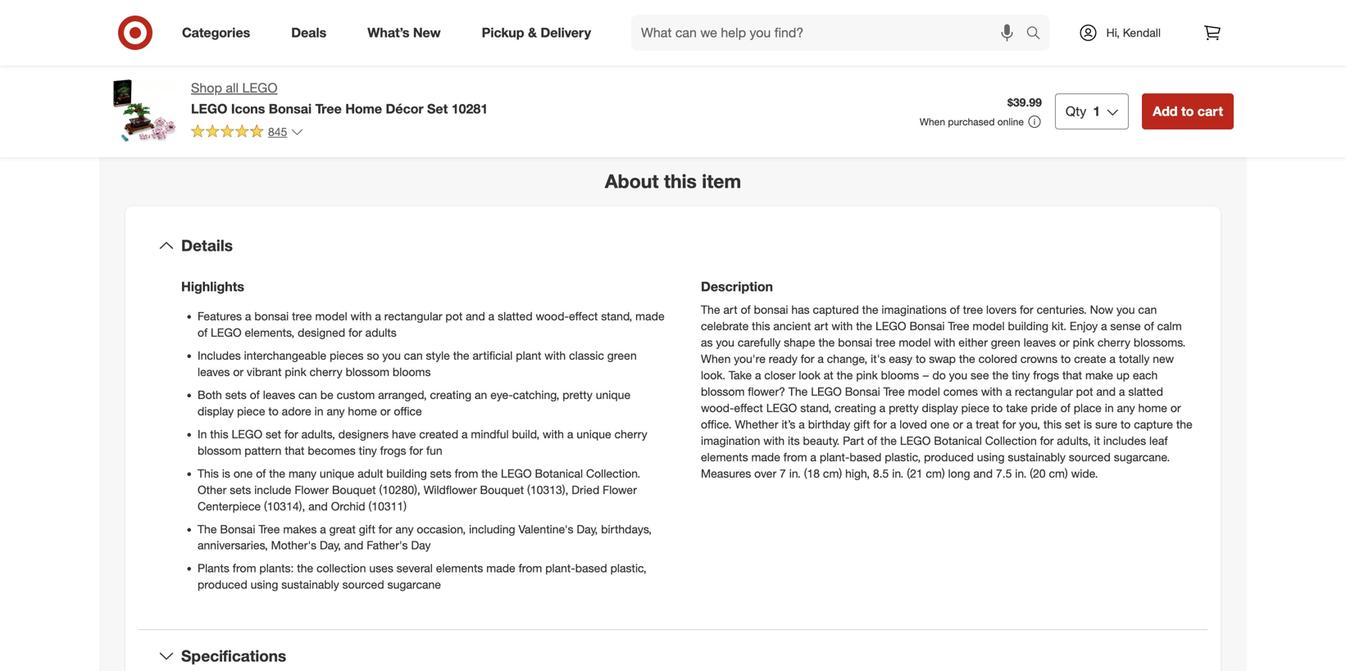 Task type: vqa. For each thing, say whether or not it's contained in the screenshot.
CALM
yes



Task type: describe. For each thing, give the bounding box(es) containing it.
easy
[[889, 352, 912, 366]]

about this item
[[605, 170, 741, 193]]

piece inside both sets of leaves can be custom arranged, creating an eye-catching, pretty unique display piece to adore in any home or office
[[237, 404, 265, 418]]

adults, inside in this lego set for adults, designers have created a mindful build, with a unique cherry blossom pattern that becomes tiny frogs for fun
[[301, 427, 335, 441]]

plastic, inside plants from plants: the collection uses several elements made from plant-based plastic, produced using sustainably sourced sugarcane
[[610, 561, 646, 576]]

to up includes
[[1121, 417, 1131, 431]]

to inside add to cart button
[[1181, 103, 1194, 119]]

with down captured
[[832, 319, 853, 333]]

shape
[[784, 335, 815, 349]]

includes
[[198, 348, 241, 363]]

day
[[411, 538, 431, 553]]

cherry inside includes interchangeable pieces so you can style the artificial plant with classic green leaves or vibrant pink cherry blossom blooms
[[310, 365, 342, 379]]

845
[[268, 124, 287, 139]]

blooms inside description the art of bonsai has captured the imaginations of tree lovers for centuries. now you can celebrate this ancient art with the lego bonsai tree model building kit. enjoy a sense of calm as you carefully shape the bonsai tree model with either green leaves or pink cherry blossoms. when you're ready for a change, it's easy to swap the colored crowns to create a totally new look. take a closer look at the pink blooms – do you see the tiny frogs that make up each blossom flower? the lego bonsai tree model comes with a rectangular pot and a slatted wood-effect lego stand, creating a pretty display piece to take pride of place in any home or office. whether it's a birthday gift for a loved one or a treat for you, this set is sure to capture the imagination with its beauty. part of the lego botanical collection for adults, it includes leaf elements made from a plant-based plastic, produced using sustainably sourced sugarcane. measures over 7 in. (18 cm) high, 8.5 in. (21 cm) long and 7.5 in. (20 cm) wide.
[[881, 368, 919, 382]]

model down – in the bottom right of the page
[[908, 384, 940, 399]]

captured
[[813, 302, 859, 317]]

leaves inside description the art of bonsai has captured the imaginations of tree lovers for centuries. now you can celebrate this ancient art with the lego bonsai tree model building kit. enjoy a sense of calm as you carefully shape the bonsai tree model with either green leaves or pink cherry blossoms. when you're ready for a change, it's easy to swap the colored crowns to create a totally new look. take a closer look at the pink blooms – do you see the tiny frogs that make up each blossom flower? the lego bonsai tree model comes with a rectangular pot and a slatted wood-effect lego stand, creating a pretty display piece to take pride of place in any home or office. whether it's a birthday gift for a loved one or a treat for you, this set is sure to capture the imagination with its beauty. part of the lego botanical collection for adults, it includes leaf elements made from a plant-based plastic, produced using sustainably sourced sugarcane. measures over 7 in. (18 cm) high, 8.5 in. (21 cm) long and 7.5 in. (20 cm) wide.
[[1024, 335, 1056, 349]]

lego down imaginations
[[875, 319, 906, 333]]

deals
[[291, 25, 326, 41]]

adult
[[358, 466, 383, 481]]

take
[[1006, 401, 1028, 415]]

the inside the "the bonsai tree makes a great gift for any occasion, including valentine's day, birthdays, anniversaries, mother's day, and father's day"
[[198, 522, 217, 536]]

wood- inside features a bonsai tree model with a rectangular pot and a slatted wood-effect stand, made of lego elements, designed for adults
[[536, 309, 569, 323]]

show fewer images button
[[315, 94, 451, 131]]

or inside both sets of leaves can be custom arranged, creating an eye-catching, pretty unique display piece to adore in any home or office
[[380, 404, 391, 418]]

fewer
[[362, 104, 394, 120]]

for up look
[[801, 352, 814, 366]]

the inside plants from plants: the collection uses several elements made from plant-based plastic, produced using sustainably sourced sugarcane
[[297, 561, 313, 576]]

home inside both sets of leaves can be custom arranged, creating an eye-catching, pretty unique display piece to adore in any home or office
[[348, 404, 377, 418]]

includes
[[1103, 433, 1146, 448]]

this is one of the many unique adult building sets from the lego botanical collection. other sets include flower bouquet (10280), wildflower bouquet (10313), dried flower centerpiece (10314), and orchid (10311)
[[198, 466, 640, 513]]

measures
[[701, 466, 751, 481]]

for inside the "the bonsai tree makes a great gift for any occasion, including valentine's day, birthdays, anniversaries, mother's day, and father's day"
[[379, 522, 392, 536]]

a up '(18'
[[810, 450, 816, 464]]

this up carefully
[[752, 319, 770, 333]]

pickup & delivery
[[482, 25, 591, 41]]

of right pride
[[1061, 401, 1070, 415]]

for left loved in the bottom of the page
[[873, 417, 887, 431]]

sourced inside plants from plants: the collection uses several elements made from plant-based plastic, produced using sustainably sourced sugarcane
[[342, 578, 384, 592]]

–
[[922, 368, 929, 382]]

lego down "at"
[[811, 384, 842, 399]]

and down make
[[1096, 384, 1116, 399]]

this inside in this lego set for adults, designers have created a mindful build, with a unique cherry blossom pattern that becomes tiny frogs for fun
[[210, 427, 228, 441]]

1 horizontal spatial tree
[[875, 335, 896, 349]]

a down it's
[[879, 401, 885, 415]]

imaginations
[[882, 302, 947, 317]]

1 vertical spatial sets
[[430, 466, 451, 481]]

categories link
[[168, 15, 271, 51]]

for inside features a bonsai tree model with a rectangular pot and a slatted wood-effect stand, made of lego elements, designed for adults
[[348, 325, 362, 340]]

when purchased online
[[920, 116, 1024, 128]]

2 horizontal spatial bonsai
[[838, 335, 872, 349]]

plant
[[516, 348, 541, 363]]

set inside description the art of bonsai has captured the imaginations of tree lovers for centuries. now you can celebrate this ancient art with the lego bonsai tree model building kit. enjoy a sense of calm as you carefully shape the bonsai tree model with either green leaves or pink cherry blossoms. when you're ready for a change, it's easy to swap the colored crowns to create a totally new look. take a closer look at the pink blooms – do you see the tiny frogs that make up each blossom flower? the lego bonsai tree model comes with a rectangular pot and a slatted wood-effect lego stand, creating a pretty display piece to take pride of place in any home or office. whether it's a birthday gift for a loved one or a treat for you, this set is sure to capture the imagination with its beauty. part of the lego botanical collection for adults, it includes leaf elements made from a plant-based plastic, produced using sustainably sourced sugarcane. measures over 7 in. (18 cm) high, 8.5 in. (21 cm) long and 7.5 in. (20 cm) wide.
[[1065, 417, 1081, 431]]

tree inside features a bonsai tree model with a rectangular pot and a slatted wood-effect stand, made of lego elements, designed for adults
[[292, 309, 312, 323]]

collection.
[[586, 466, 640, 481]]

tree inside shop all lego lego icons bonsai tree home décor set 10281
[[315, 101, 342, 117]]

to up – in the bottom right of the page
[[916, 352, 926, 366]]

you,
[[1019, 417, 1040, 431]]

show
[[325, 104, 358, 120]]

wood- inside description the art of bonsai has captured the imaginations of tree lovers for centuries. now you can celebrate this ancient art with the lego bonsai tree model building kit. enjoy a sense of calm as you carefully shape the bonsai tree model with either green leaves or pink cherry blossoms. when you're ready for a change, it's easy to swap the colored crowns to create a totally new look. take a closer look at the pink blooms – do you see the tiny frogs that make up each blossom flower? the lego bonsai tree model comes with a rectangular pot and a slatted wood-effect lego stand, creating a pretty display piece to take pride of place in any home or office. whether it's a birthday gift for a loved one or a treat for you, this set is sure to capture the imagination with its beauty. part of the lego botanical collection for adults, it includes leaf elements made from a plant-based plastic, produced using sustainably sourced sugarcane. measures over 7 in. (18 cm) high, 8.5 in. (21 cm) long and 7.5 in. (20 cm) wide.
[[701, 401, 734, 415]]

bonsai down 'change,'
[[845, 384, 880, 399]]

its
[[788, 433, 800, 448]]

of up either
[[950, 302, 960, 317]]

take
[[729, 368, 752, 382]]

either
[[959, 335, 988, 349]]

have
[[392, 427, 416, 441]]

1 horizontal spatial the
[[701, 302, 720, 317]]

details
[[181, 236, 233, 255]]

beauty.
[[803, 433, 840, 448]]

tree inside the "the bonsai tree makes a great gift for any occasion, including valentine's day, birthdays, anniversaries, mother's day, and father's day"
[[258, 522, 280, 536]]

1 horizontal spatial when
[[920, 116, 945, 128]]

sugarcane.
[[1114, 450, 1170, 464]]

1 horizontal spatial pink
[[856, 368, 878, 382]]

a up artificial
[[488, 309, 494, 323]]

lego up icons on the left
[[242, 80, 277, 96]]

icons
[[231, 101, 265, 117]]

845 link
[[191, 124, 304, 143]]

for left the fun at the bottom of the page
[[409, 443, 423, 458]]

classic
[[569, 348, 604, 363]]

tree up either
[[948, 319, 969, 333]]

sustainably inside plants from plants: the collection uses several elements made from plant-based plastic, produced using sustainably sourced sugarcane
[[281, 578, 339, 592]]

the up the 8.5
[[880, 433, 897, 448]]

frogs inside description the art of bonsai has captured the imaginations of tree lovers for centuries. now you can celebrate this ancient art with the lego bonsai tree model building kit. enjoy a sense of calm as you carefully shape the bonsai tree model with either green leaves or pink cherry blossoms. when you're ready for a change, it's easy to swap the colored crowns to create a totally new look. take a closer look at the pink blooms – do you see the tiny frogs that make up each blossom flower? the lego bonsai tree model comes with a rectangular pot and a slatted wood-effect lego stand, creating a pretty display piece to take pride of place in any home or office. whether it's a birthday gift for a loved one or a treat for you, this set is sure to capture the imagination with its beauty. part of the lego botanical collection for adults, it includes leaf elements made from a plant-based plastic, produced using sustainably sourced sugarcane. measures over 7 in. (18 cm) high, 8.5 in. (21 cm) long and 7.5 in. (20 cm) wide.
[[1033, 368, 1059, 382]]

qty
[[1066, 103, 1086, 119]]

collection
[[316, 561, 366, 576]]

produced inside plants from plants: the collection uses several elements made from plant-based plastic, produced using sustainably sourced sugarcane
[[198, 578, 247, 592]]

loved
[[899, 417, 927, 431]]

this left item
[[664, 170, 697, 193]]

for down you,
[[1040, 433, 1054, 448]]

description
[[701, 279, 773, 295]]

a left 'treat' at bottom right
[[966, 417, 973, 431]]

a right take
[[755, 368, 761, 382]]

the right captured
[[862, 302, 878, 317]]

of down description
[[741, 302, 751, 317]]

(10280),
[[379, 483, 420, 497]]

2 bouquet from the left
[[480, 483, 524, 497]]

treat
[[976, 417, 999, 431]]

7
[[780, 466, 786, 481]]

a up adults
[[375, 309, 381, 323]]

a left 'mindful'
[[462, 427, 468, 441]]

model up easy
[[899, 335, 931, 349]]

a left loved in the bottom of the page
[[890, 417, 896, 431]]

comes
[[943, 384, 978, 399]]

now
[[1090, 302, 1113, 317]]

blossoms.
[[1134, 335, 1186, 349]]

occasion,
[[417, 522, 466, 536]]

1 flower from the left
[[295, 483, 329, 497]]

using inside plants from plants: the collection uses several elements made from plant-based plastic, produced using sustainably sourced sugarcane
[[251, 578, 278, 592]]

2 cm) from the left
[[926, 466, 945, 481]]

add to cart
[[1153, 103, 1223, 119]]

blooms inside includes interchangeable pieces so you can style the artificial plant with classic green leaves or vibrant pink cherry blossom blooms
[[393, 365, 431, 379]]

ready
[[769, 352, 798, 366]]

the right capture
[[1176, 417, 1193, 431]]

0 vertical spatial art
[[723, 302, 738, 317]]

a down now
[[1101, 319, 1107, 333]]

the down colored
[[992, 368, 1009, 382]]

you inside includes interchangeable pieces so you can style the artificial plant with classic green leaves or vibrant pink cherry blossom blooms
[[382, 348, 401, 363]]

capture
[[1134, 417, 1173, 431]]

or down the kit.
[[1059, 335, 1070, 349]]

with down see
[[981, 384, 1002, 399]]

made inside plants from plants: the collection uses several elements made from plant-based plastic, produced using sustainably sourced sugarcane
[[486, 561, 515, 576]]

interchangeable
[[244, 348, 326, 363]]

of up blossoms.
[[1144, 319, 1154, 333]]

1 horizontal spatial bonsai
[[754, 302, 788, 317]]

celebrate
[[701, 319, 749, 333]]

3 cm) from the left
[[1049, 466, 1068, 481]]

(10313),
[[527, 483, 568, 497]]

a right "it's"
[[799, 417, 805, 431]]

bonsai down imaginations
[[909, 319, 945, 333]]

home inside description the art of bonsai has captured the imaginations of tree lovers for centuries. now you can celebrate this ancient art with the lego bonsai tree model building kit. enjoy a sense of calm as you carefully shape the bonsai tree model with either green leaves or pink cherry blossoms. when you're ready for a change, it's easy to swap the colored crowns to create a totally new look. take a closer look at the pink blooms – do you see the tiny frogs that make up each blossom flower? the lego bonsai tree model comes with a rectangular pot and a slatted wood-effect lego stand, creating a pretty display piece to take pride of place in any home or office. whether it's a birthday gift for a loved one or a treat for you, this set is sure to capture the imagination with its beauty. part of the lego botanical collection for adults, it includes leaf elements made from a plant-based plastic, produced using sustainably sourced sugarcane. measures over 7 in. (18 cm) high, 8.5 in. (21 cm) long and 7.5 in. (20 cm) wide.
[[1138, 401, 1167, 415]]

with inside in this lego set for adults, designers have created a mindful build, with a unique cherry blossom pattern that becomes tiny frogs for fun
[[543, 427, 564, 441]]

tiny inside in this lego set for adults, designers have created a mindful build, with a unique cherry blossom pattern that becomes tiny frogs for fun
[[359, 443, 377, 458]]

adults, inside description the art of bonsai has captured the imaginations of tree lovers for centuries. now you can celebrate this ancient art with the lego bonsai tree model building kit. enjoy a sense of calm as you carefully shape the bonsai tree model with either green leaves or pink cherry blossoms. when you're ready for a change, it's easy to swap the colored crowns to create a totally new look. take a closer look at the pink blooms – do you see the tiny frogs that make up each blossom flower? the lego bonsai tree model comes with a rectangular pot and a slatted wood-effect lego stand, creating a pretty display piece to take pride of place in any home or office. whether it's a birthday gift for a loved one or a treat for you, this set is sure to capture the imagination with its beauty. part of the lego botanical collection for adults, it includes leaf elements made from a plant-based plastic, produced using sustainably sourced sugarcane. measures over 7 in. (18 cm) high, 8.5 in. (21 cm) long and 7.5 in. (20 cm) wide.
[[1057, 433, 1091, 448]]

lego down loved in the bottom of the page
[[900, 433, 931, 448]]

cart
[[1197, 103, 1223, 119]]

or left 'treat' at bottom right
[[953, 417, 963, 431]]

lovers
[[986, 302, 1017, 317]]

office
[[394, 404, 422, 418]]

long
[[948, 466, 970, 481]]

be
[[320, 388, 334, 402]]

has
[[791, 302, 810, 317]]

for down adore
[[284, 427, 298, 441]]

catching,
[[513, 388, 559, 402]]

so
[[367, 348, 379, 363]]

or inside includes interchangeable pieces so you can style the artificial plant with classic green leaves or vibrant pink cherry blossom blooms
[[233, 365, 243, 379]]

the up include
[[269, 466, 285, 481]]

you up comes at the right bottom of page
[[949, 368, 967, 382]]

of right part
[[867, 433, 877, 448]]

bonsai inside features a bonsai tree model with a rectangular pot and a slatted wood-effect stand, made of lego elements, designed for adults
[[254, 309, 289, 323]]

eye-
[[490, 388, 513, 402]]

to inside both sets of leaves can be custom arranged, creating an eye-catching, pretty unique display piece to adore in any home or office
[[268, 404, 279, 418]]

elements,
[[245, 325, 295, 340]]

10281
[[451, 101, 488, 117]]

(20
[[1030, 466, 1046, 481]]

designers
[[338, 427, 389, 441]]

sustainably inside description the art of bonsai has captured the imaginations of tree lovers for centuries. now you can celebrate this ancient art with the lego bonsai tree model building kit. enjoy a sense of calm as you carefully shape the bonsai tree model with either green leaves or pink cherry blossoms. when you're ready for a change, it's easy to swap the colored crowns to create a totally new look. take a closer look at the pink blooms – do you see the tiny frogs that make up each blossom flower? the lego bonsai tree model comes with a rectangular pot and a slatted wood-effect lego stand, creating a pretty display piece to take pride of place in any home or office. whether it's a birthday gift for a loved one or a treat for you, this set is sure to capture the imagination with its beauty. part of the lego botanical collection for adults, it includes leaf elements made from a plant-based plastic, produced using sustainably sourced sugarcane. measures over 7 in. (18 cm) high, 8.5 in. (21 cm) long and 7.5 in. (20 cm) wide.
[[1008, 450, 1066, 464]]

made inside description the art of bonsai has captured the imaginations of tree lovers for centuries. now you can celebrate this ancient art with the lego bonsai tree model building kit. enjoy a sense of calm as you carefully shape the bonsai tree model with either green leaves or pink cherry blossoms. when you're ready for a change, it's easy to swap the colored crowns to create a totally new look. take a closer look at the pink blooms – do you see the tiny frogs that make up each blossom flower? the lego bonsai tree model comes with a rectangular pot and a slatted wood-effect lego stand, creating a pretty display piece to take pride of place in any home or office. whether it's a birthday gift for a loved one or a treat for you, this set is sure to capture the imagination with its beauty. part of the lego botanical collection for adults, it includes leaf elements made from a plant-based plastic, produced using sustainably sourced sugarcane. measures over 7 in. (18 cm) high, 8.5 in. (21 cm) long and 7.5 in. (20 cm) wide.
[[751, 450, 780, 464]]

this down pride
[[1043, 417, 1062, 431]]

tree down easy
[[883, 384, 905, 399]]

a up "at"
[[818, 352, 824, 366]]

the down either
[[959, 352, 975, 366]]

or up capture
[[1170, 401, 1181, 415]]

imagination
[[701, 433, 760, 448]]

cherry inside description the art of bonsai has captured the imaginations of tree lovers for centuries. now you can celebrate this ancient art with the lego bonsai tree model building kit. enjoy a sense of calm as you carefully shape the bonsai tree model with either green leaves or pink cherry blossoms. when you're ready for a change, it's easy to swap the colored crowns to create a totally new look. take a closer look at the pink blooms – do you see the tiny frogs that make up each blossom flower? the lego bonsai tree model comes with a rectangular pot and a slatted wood-effect lego stand, creating a pretty display piece to take pride of place in any home or office. whether it's a birthday gift for a loved one or a treat for you, this set is sure to capture the imagination with its beauty. part of the lego botanical collection for adults, it includes leaf elements made from a plant-based plastic, produced using sustainably sourced sugarcane. measures over 7 in. (18 cm) high, 8.5 in. (21 cm) long and 7.5 in. (20 cm) wide.
[[1098, 335, 1130, 349]]

(21
[[907, 466, 923, 481]]

orchid
[[331, 499, 365, 513]]

with left its
[[763, 433, 785, 448]]

model down lovers
[[973, 319, 1005, 333]]

what's new
[[367, 25, 441, 41]]

model inside features a bonsai tree model with a rectangular pot and a slatted wood-effect stand, made of lego elements, designed for adults
[[315, 309, 347, 323]]

plastic, inside description the art of bonsai has captured the imaginations of tree lovers for centuries. now you can celebrate this ancient art with the lego bonsai tree model building kit. enjoy a sense of calm as you carefully shape the bonsai tree model with either green leaves or pink cherry blossoms. when you're ready for a change, it's easy to swap the colored crowns to create a totally new look. take a closer look at the pink blooms – do you see the tiny frogs that make up each blossom flower? the lego bonsai tree model comes with a rectangular pot and a slatted wood-effect lego stand, creating a pretty display piece to take pride of place in any home or office. whether it's a birthday gift for a loved one or a treat for you, this set is sure to capture the imagination with its beauty. part of the lego botanical collection for adults, it includes leaf elements made from a plant-based plastic, produced using sustainably sourced sugarcane. measures over 7 in. (18 cm) high, 8.5 in. (21 cm) long and 7.5 in. (20 cm) wide.
[[885, 450, 921, 464]]

include
[[254, 483, 291, 497]]

botanical inside this is one of the many unique adult building sets from the lego botanical collection. other sets include flower bouquet (10280), wildflower bouquet (10313), dried flower centerpiece (10314), and orchid (10311)
[[535, 466, 583, 481]]

from inside this is one of the many unique adult building sets from the lego botanical collection. other sets include flower bouquet (10280), wildflower bouquet (10313), dried flower centerpiece (10314), and orchid (10311)
[[455, 466, 478, 481]]

the down 'mindful'
[[481, 466, 498, 481]]

set
[[427, 101, 448, 117]]

sponsored
[[1185, 101, 1234, 113]]

place
[[1074, 401, 1102, 415]]

slatted inside description the art of bonsai has captured the imaginations of tree lovers for centuries. now you can celebrate this ancient art with the lego bonsai tree model building kit. enjoy a sense of calm as you carefully shape the bonsai tree model with either green leaves or pink cherry blossoms. when you're ready for a change, it's easy to swap the colored crowns to create a totally new look. take a closer look at the pink blooms – do you see the tiny frogs that make up each blossom flower? the lego bonsai tree model comes with a rectangular pot and a slatted wood-effect lego stand, creating a pretty display piece to take pride of place in any home or office. whether it's a birthday gift for a loved one or a treat for you, this set is sure to capture the imagination with its beauty. part of the lego botanical collection for adults, it includes leaf elements made from a plant-based plastic, produced using sustainably sourced sugarcane. measures over 7 in. (18 cm) high, 8.5 in. (21 cm) long and 7.5 in. (20 cm) wide.
[[1128, 384, 1163, 399]]

lego inside in this lego set for adults, designers have created a mindful build, with a unique cherry blossom pattern that becomes tiny frogs for fun
[[232, 427, 262, 441]]

and inside this is one of the many unique adult building sets from the lego botanical collection. other sets include flower bouquet (10280), wildflower bouquet (10313), dried flower centerpiece (10314), and orchid (10311)
[[308, 499, 328, 513]]

ancient
[[773, 319, 811, 333]]

to left take
[[993, 401, 1003, 415]]

the down captured
[[856, 319, 872, 333]]

a down up
[[1119, 384, 1125, 399]]

when inside description the art of bonsai has captured the imaginations of tree lovers for centuries. now you can celebrate this ancient art with the lego bonsai tree model building kit. enjoy a sense of calm as you carefully shape the bonsai tree model with either green leaves or pink cherry blossoms. when you're ready for a change, it's easy to swap the colored crowns to create a totally new look. take a closer look at the pink blooms – do you see the tiny frogs that make up each blossom flower? the lego bonsai tree model comes with a rectangular pot and a slatted wood-effect lego stand, creating a pretty display piece to take pride of place in any home or office. whether it's a birthday gift for a loved one or a treat for you, this set is sure to capture the imagination with its beauty. part of the lego botanical collection for adults, it includes leaf elements made from a plant-based plastic, produced using sustainably sourced sugarcane. measures over 7 in. (18 cm) high, 8.5 in. (21 cm) long and 7.5 in. (20 cm) wide.
[[701, 352, 731, 366]]

search button
[[1019, 15, 1058, 54]]

calm
[[1157, 319, 1182, 333]]

custom
[[337, 388, 375, 402]]

great
[[329, 522, 356, 536]]

leaves inside includes interchangeable pieces so you can style the artificial plant with classic green leaves or vibrant pink cherry blossom blooms
[[198, 365, 230, 379]]

lego up "it's"
[[766, 401, 797, 415]]

for right lovers
[[1020, 302, 1033, 317]]

and left 7.5
[[973, 466, 993, 481]]



Task type: locate. For each thing, give the bounding box(es) containing it.
1 horizontal spatial day,
[[577, 522, 598, 536]]

1 vertical spatial art
[[814, 319, 828, 333]]

0 vertical spatial day,
[[577, 522, 598, 536]]

0 vertical spatial tiny
[[1012, 368, 1030, 382]]

that inside description the art of bonsai has captured the imaginations of tree lovers for centuries. now you can celebrate this ancient art with the lego bonsai tree model building kit. enjoy a sense of calm as you carefully shape the bonsai tree model with either green leaves or pink cherry blossoms. when you're ready for a change, it's easy to swap the colored crowns to create a totally new look. take a closer look at the pink blooms – do you see the tiny frogs that make up each blossom flower? the lego bonsai tree model comes with a rectangular pot and a slatted wood-effect lego stand, creating a pretty display piece to take pride of place in any home or office. whether it's a birthday gift for a loved one or a treat for you, this set is sure to capture the imagination with its beauty. part of the lego botanical collection for adults, it includes leaf elements made from a plant-based plastic, produced using sustainably sourced sugarcane. measures over 7 in. (18 cm) high, 8.5 in. (21 cm) long and 7.5 in. (20 cm) wide.
[[1062, 368, 1082, 382]]

features
[[198, 309, 242, 323]]

1 horizontal spatial frogs
[[1033, 368, 1059, 382]]

birthday
[[808, 417, 850, 431]]

pink inside includes interchangeable pieces so you can style the artificial plant with classic green leaves or vibrant pink cherry blossom blooms
[[285, 365, 306, 379]]

for up pieces
[[348, 325, 362, 340]]

home up capture
[[1138, 401, 1167, 415]]

many
[[289, 466, 316, 481]]

2 horizontal spatial tree
[[963, 302, 983, 317]]

0 horizontal spatial sustainably
[[281, 578, 339, 592]]

wood- up the 'office.'
[[701, 401, 734, 415]]

from inside description the art of bonsai has captured the imaginations of tree lovers for centuries. now you can celebrate this ancient art with the lego bonsai tree model building kit. enjoy a sense of calm as you carefully shape the bonsai tree model with either green leaves or pink cherry blossoms. when you're ready for a change, it's easy to swap the colored crowns to create a totally new look. take a closer look at the pink blooms – do you see the tiny frogs that make up each blossom flower? the lego bonsai tree model comes with a rectangular pot and a slatted wood-effect lego stand, creating a pretty display piece to take pride of place in any home or office. whether it's a birthday gift for a loved one or a treat for you, this set is sure to capture the imagination with its beauty. part of the lego botanical collection for adults, it includes leaf elements made from a plant-based plastic, produced using sustainably sourced sugarcane. measures over 7 in. (18 cm) high, 8.5 in. (21 cm) long and 7.5 in. (20 cm) wide.
[[784, 450, 807, 464]]

hi,
[[1106, 25, 1120, 40]]

What can we help you find? suggestions appear below search field
[[631, 15, 1030, 51]]

closer
[[764, 368, 796, 382]]

piece up 'treat' at bottom right
[[961, 401, 989, 415]]

can inside description the art of bonsai has captured the imaginations of tree lovers for centuries. now you can celebrate this ancient art with the lego bonsai tree model building kit. enjoy a sense of calm as you carefully shape the bonsai tree model with either green leaves or pink cherry blossoms. when you're ready for a change, it's easy to swap the colored crowns to create a totally new look. take a closer look at the pink blooms – do you see the tiny frogs that make up each blossom flower? the lego bonsai tree model comes with a rectangular pot and a slatted wood-effect lego stand, creating a pretty display piece to take pride of place in any home or office. whether it's a birthday gift for a loved one or a treat for you, this set is sure to capture the imagination with its beauty. part of the lego botanical collection for adults, it includes leaf elements made from a plant-based plastic, produced using sustainably sourced sugarcane. measures over 7 in. (18 cm) high, 8.5 in. (21 cm) long and 7.5 in. (20 cm) wide.
[[1138, 302, 1157, 317]]

carefully
[[738, 335, 781, 349]]

made
[[635, 309, 665, 323], [751, 450, 780, 464], [486, 561, 515, 576]]

specifications button
[[139, 630, 1207, 671]]

purchased
[[948, 116, 995, 128]]

art down captured
[[814, 319, 828, 333]]

leaves up crowns
[[1024, 335, 1056, 349]]

bouquet up orchid
[[332, 483, 376, 497]]

of down the vibrant
[[250, 388, 260, 402]]

slatted inside features a bonsai tree model with a rectangular pot and a slatted wood-effect stand, made of lego elements, designed for adults
[[498, 309, 533, 323]]

and inside features a bonsai tree model with a rectangular pot and a slatted wood-effect stand, made of lego elements, designed for adults
[[466, 309, 485, 323]]

building inside description the art of bonsai has captured the imaginations of tree lovers for centuries. now you can celebrate this ancient art with the lego bonsai tree model building kit. enjoy a sense of calm as you carefully shape the bonsai tree model with either green leaves or pink cherry blossoms. when you're ready for a change, it's easy to swap the colored crowns to create a totally new look. take a closer look at the pink blooms – do you see the tiny frogs that make up each blossom flower? the lego bonsai tree model comes with a rectangular pot and a slatted wood-effect lego stand, creating a pretty display piece to take pride of place in any home or office. whether it's a birthday gift for a loved one or a treat for you, this set is sure to capture the imagination with its beauty. part of the lego botanical collection for adults, it includes leaf elements made from a plant-based plastic, produced using sustainably sourced sugarcane. measures over 7 in. (18 cm) high, 8.5 in. (21 cm) long and 7.5 in. (20 cm) wide.
[[1008, 319, 1048, 333]]

a up make
[[1109, 352, 1116, 366]]

cm) right (21
[[926, 466, 945, 481]]

elements down occasion,
[[436, 561, 483, 576]]

is inside description the art of bonsai has captured the imaginations of tree lovers for centuries. now you can celebrate this ancient art with the lego bonsai tree model building kit. enjoy a sense of calm as you carefully shape the bonsai tree model with either green leaves or pink cherry blossoms. when you're ready for a change, it's easy to swap the colored crowns to create a totally new look. take a closer look at the pink blooms – do you see the tiny frogs that make up each blossom flower? the lego bonsai tree model comes with a rectangular pot and a slatted wood-effect lego stand, creating a pretty display piece to take pride of place in any home or office. whether it's a birthday gift for a loved one or a treat for you, this set is sure to capture the imagination with its beauty. part of the lego botanical collection for adults, it includes leaf elements made from a plant-based plastic, produced using sustainably sourced sugarcane. measures over 7 in. (18 cm) high, 8.5 in. (21 cm) long and 7.5 in. (20 cm) wide.
[[1084, 417, 1092, 431]]

2 horizontal spatial leaves
[[1024, 335, 1056, 349]]

using up 7.5
[[977, 450, 1005, 464]]

1 cm) from the left
[[823, 466, 842, 481]]

plants
[[198, 561, 229, 576]]

tree
[[963, 302, 983, 317], [292, 309, 312, 323], [875, 335, 896, 349]]

of inside features a bonsai tree model with a rectangular pot and a slatted wood-effect stand, made of lego elements, designed for adults
[[198, 325, 207, 340]]

art
[[723, 302, 738, 317], [814, 319, 828, 333]]

and inside the "the bonsai tree makes a great gift for any occasion, including valentine's day, birthdays, anniversaries, mother's day, and father's day"
[[344, 538, 363, 553]]

over
[[754, 466, 776, 481]]

0 vertical spatial the
[[701, 302, 720, 317]]

0 vertical spatial that
[[1062, 368, 1082, 382]]

2 horizontal spatial cm)
[[1049, 466, 1068, 481]]

lego down 'shop'
[[191, 101, 227, 117]]

0 horizontal spatial frogs
[[380, 443, 406, 458]]

blooms down easy
[[881, 368, 919, 382]]

with right build,
[[543, 427, 564, 441]]

hi, kendall
[[1106, 25, 1161, 40]]

sets right 'both'
[[225, 388, 247, 402]]

0 horizontal spatial that
[[285, 443, 304, 458]]

0 horizontal spatial one
[[233, 466, 253, 481]]

swap
[[929, 352, 956, 366]]

enjoy
[[1070, 319, 1098, 333]]

flower
[[295, 483, 329, 497], [603, 483, 637, 497]]

1 horizontal spatial that
[[1062, 368, 1082, 382]]

the inside includes interchangeable pieces so you can style the artificial plant with classic green leaves or vibrant pink cherry blossom blooms
[[453, 348, 469, 363]]

one down pattern
[[233, 466, 253, 481]]

blossom inside includes interchangeable pieces so you can style the artificial plant with classic green leaves or vibrant pink cherry blossom blooms
[[346, 365, 389, 379]]

set down place
[[1065, 417, 1081, 431]]

office.
[[701, 417, 732, 431]]

with up swap at the right of the page
[[934, 335, 955, 349]]

bonsai up 845 on the left top
[[269, 101, 312, 117]]

includes interchangeable pieces so you can style the artificial plant with classic green leaves or vibrant pink cherry blossom blooms
[[198, 348, 637, 379]]

it's
[[871, 352, 886, 366]]

set up pattern
[[266, 427, 281, 441]]

0 horizontal spatial rectangular
[[384, 309, 442, 323]]

blooms
[[393, 365, 431, 379], [881, 368, 919, 382]]

search
[[1019, 26, 1058, 42]]

cm)
[[823, 466, 842, 481], [926, 466, 945, 481], [1049, 466, 1068, 481]]

and down great
[[344, 538, 363, 553]]

blossom inside description the art of bonsai has captured the imaginations of tree lovers for centuries. now you can celebrate this ancient art with the lego bonsai tree model building kit. enjoy a sense of calm as you carefully shape the bonsai tree model with either green leaves or pink cherry blossoms. when you're ready for a change, it's easy to swap the colored crowns to create a totally new look. take a closer look at the pink blooms – do you see the tiny frogs that make up each blossom flower? the lego bonsai tree model comes with a rectangular pot and a slatted wood-effect lego stand, creating a pretty display piece to take pride of place in any home or office. whether it's a birthday gift for a loved one or a treat for you, this set is sure to capture the imagination with its beauty. part of the lego botanical collection for adults, it includes leaf elements made from a plant-based plastic, produced using sustainably sourced sugarcane. measures over 7 in. (18 cm) high, 8.5 in. (21 cm) long and 7.5 in. (20 cm) wide.
[[701, 384, 745, 399]]

blossom down so
[[346, 365, 389, 379]]

8.5
[[873, 466, 889, 481]]

one inside description the art of bonsai has captured the imaginations of tree lovers for centuries. now you can celebrate this ancient art with the lego bonsai tree model building kit. enjoy a sense of calm as you carefully shape the bonsai tree model with either green leaves or pink cherry blossoms. when you're ready for a change, it's easy to swap the colored crowns to create a totally new look. take a closer look at the pink blooms – do you see the tiny frogs that make up each blossom flower? the lego bonsai tree model comes with a rectangular pot and a slatted wood-effect lego stand, creating a pretty display piece to take pride of place in any home or office. whether it's a birthday gift for a loved one or a treat for you, this set is sure to capture the imagination with its beauty. part of the lego botanical collection for adults, it includes leaf elements made from a plant-based plastic, produced using sustainably sourced sugarcane. measures over 7 in. (18 cm) high, 8.5 in. (21 cm) long and 7.5 in. (20 cm) wide.
[[930, 417, 950, 431]]

bouquet
[[332, 483, 376, 497], [480, 483, 524, 497]]

plants from plants: the collection uses several elements made from plant-based plastic, produced using sustainably sourced sugarcane
[[198, 561, 646, 592]]

stand, inside features a bonsai tree model with a rectangular pot and a slatted wood-effect stand, made of lego elements, designed for adults
[[601, 309, 632, 323]]

frogs inside in this lego set for adults, designers have created a mindful build, with a unique cherry blossom pattern that becomes tiny frogs for fun
[[380, 443, 406, 458]]

wood-
[[536, 309, 569, 323], [701, 401, 734, 415]]

colored
[[978, 352, 1017, 366]]

produced
[[924, 450, 974, 464], [198, 578, 247, 592]]

rectangular inside description the art of bonsai has captured the imaginations of tree lovers for centuries. now you can celebrate this ancient art with the lego bonsai tree model building kit. enjoy a sense of calm as you carefully shape the bonsai tree model with either green leaves or pink cherry blossoms. when you're ready for a change, it's easy to swap the colored crowns to create a totally new look. take a closer look at the pink blooms – do you see the tiny frogs that make up each blossom flower? the lego bonsai tree model comes with a rectangular pot and a slatted wood-effect lego stand, creating a pretty display piece to take pride of place in any home or office. whether it's a birthday gift for a loved one or a treat for you, this set is sure to capture the imagination with its beauty. part of the lego botanical collection for adults, it includes leaf elements made from a plant-based plastic, produced using sustainably sourced sugarcane. measures over 7 in. (18 cm) high, 8.5 in. (21 cm) long and 7.5 in. (20 cm) wide.
[[1015, 384, 1073, 399]]

0 horizontal spatial in.
[[789, 466, 801, 481]]

for up collection
[[1002, 417, 1016, 431]]

display
[[922, 401, 958, 415], [198, 404, 234, 418]]

in
[[1105, 401, 1114, 415], [315, 404, 323, 418]]

any up sure
[[1117, 401, 1135, 415]]

highlights
[[181, 279, 244, 295]]

0 vertical spatial botanical
[[934, 433, 982, 448]]

unique down becomes
[[320, 466, 354, 481]]

anniversaries,
[[198, 538, 268, 553]]

0 horizontal spatial blooms
[[393, 365, 431, 379]]

1 vertical spatial sustainably
[[281, 578, 339, 592]]

several
[[397, 561, 433, 576]]

2 horizontal spatial can
[[1138, 302, 1157, 317]]

a up take
[[1006, 384, 1012, 399]]

creating inside both sets of leaves can be custom arranged, creating an eye-catching, pretty unique display piece to adore in any home or office
[[430, 388, 471, 402]]

day, left 'birthdays,' in the left of the page
[[577, 522, 598, 536]]

of inside both sets of leaves can be custom arranged, creating an eye-catching, pretty unique display piece to adore in any home or office
[[250, 388, 260, 402]]

1 vertical spatial unique
[[576, 427, 611, 441]]

all
[[226, 80, 239, 96]]

1 vertical spatial when
[[701, 352, 731, 366]]

pretty inside both sets of leaves can be custom arranged, creating an eye-catching, pretty unique display piece to adore in any home or office
[[563, 388, 593, 402]]

tree left lovers
[[963, 302, 983, 317]]

1 vertical spatial stand,
[[800, 401, 831, 415]]

0 horizontal spatial flower
[[295, 483, 329, 497]]

based
[[850, 450, 882, 464], [575, 561, 607, 576]]

and up the makes
[[308, 499, 328, 513]]

the up celebrate
[[701, 302, 720, 317]]

kit.
[[1052, 319, 1067, 333]]

1 vertical spatial elements
[[436, 561, 483, 576]]

0 horizontal spatial display
[[198, 404, 234, 418]]

1 horizontal spatial blooms
[[881, 368, 919, 382]]

or left the office
[[380, 404, 391, 418]]

sustainably
[[1008, 450, 1066, 464], [281, 578, 339, 592]]

sure
[[1095, 417, 1117, 431]]

that inside in this lego set for adults, designers have created a mindful build, with a unique cherry blossom pattern that becomes tiny frogs for fun
[[285, 443, 304, 458]]

plant- inside plants from plants: the collection uses several elements made from plant-based plastic, produced using sustainably sourced sugarcane
[[545, 561, 575, 576]]

1 horizontal spatial sustainably
[[1008, 450, 1066, 464]]

green right classic
[[607, 348, 637, 363]]

whether
[[735, 417, 778, 431]]

botanical up 'long'
[[934, 433, 982, 448]]

green inside includes interchangeable pieces so you can style the artificial plant with classic green leaves or vibrant pink cherry blossom blooms
[[607, 348, 637, 363]]

1 in. from the left
[[789, 466, 801, 481]]

description the art of bonsai has captured the imaginations of tree lovers for centuries. now you can celebrate this ancient art with the lego bonsai tree model building kit. enjoy a sense of calm as you carefully shape the bonsai tree model with either green leaves or pink cherry blossoms. when you're ready for a change, it's easy to swap the colored crowns to create a totally new look. take a closer look at the pink blooms – do you see the tiny frogs that make up each blossom flower? the lego bonsai tree model comes with a rectangular pot and a slatted wood-effect lego stand, creating a pretty display piece to take pride of place in any home or office. whether it's a birthday gift for a loved one or a treat for you, this set is sure to capture the imagination with its beauty. part of the lego botanical collection for adults, it includes leaf elements made from a plant-based plastic, produced using sustainably sourced sugarcane. measures over 7 in. (18 cm) high, 8.5 in. (21 cm) long and 7.5 in. (20 cm) wide.
[[701, 279, 1193, 481]]

2 vertical spatial made
[[486, 561, 515, 576]]

one right loved in the bottom of the page
[[930, 417, 950, 431]]

plant- inside description the art of bonsai has captured the imaginations of tree lovers for centuries. now you can celebrate this ancient art with the lego bonsai tree model building kit. enjoy a sense of calm as you carefully shape the bonsai tree model with either green leaves or pink cherry blossoms. when you're ready for a change, it's easy to swap the colored crowns to create a totally new look. take a closer look at the pink blooms – do you see the tiny frogs that make up each blossom flower? the lego bonsai tree model comes with a rectangular pot and a slatted wood-effect lego stand, creating a pretty display piece to take pride of place in any home or office. whether it's a birthday gift for a loved one or a treat for you, this set is sure to capture the imagination with its beauty. part of the lego botanical collection for adults, it includes leaf elements made from a plant-based plastic, produced using sustainably sourced sugarcane. measures over 7 in. (18 cm) high, 8.5 in. (21 cm) long and 7.5 in. (20 cm) wide.
[[820, 450, 850, 464]]

you right so
[[382, 348, 401, 363]]

1 horizontal spatial piece
[[961, 401, 989, 415]]

based inside description the art of bonsai has captured the imaginations of tree lovers for centuries. now you can celebrate this ancient art with the lego bonsai tree model building kit. enjoy a sense of calm as you carefully shape the bonsai tree model with either green leaves or pink cherry blossoms. when you're ready for a change, it's easy to swap the colored crowns to create a totally new look. take a closer look at the pink blooms – do you see the tiny frogs that make up each blossom flower? the lego bonsai tree model comes with a rectangular pot and a slatted wood-effect lego stand, creating a pretty display piece to take pride of place in any home or office. whether it's a birthday gift for a loved one or a treat for you, this set is sure to capture the imagination with its beauty. part of the lego botanical collection for adults, it includes leaf elements made from a plant-based plastic, produced using sustainably sourced sugarcane. measures over 7 in. (18 cm) high, 8.5 in. (21 cm) long and 7.5 in. (20 cm) wide.
[[850, 450, 882, 464]]

bonsai inside the "the bonsai tree makes a great gift for any occasion, including valentine's day, birthdays, anniversaries, mother's day, and father's day"
[[220, 522, 255, 536]]

effect inside description the art of bonsai has captured the imaginations of tree lovers for centuries. now you can celebrate this ancient art with the lego bonsai tree model building kit. enjoy a sense of calm as you carefully shape the bonsai tree model with either green leaves or pink cherry blossoms. when you're ready for a change, it's easy to swap the colored crowns to create a totally new look. take a closer look at the pink blooms – do you see the tiny frogs that make up each blossom flower? the lego bonsai tree model comes with a rectangular pot and a slatted wood-effect lego stand, creating a pretty display piece to take pride of place in any home or office. whether it's a birthday gift for a loved one or a treat for you, this set is sure to capture the imagination with its beauty. part of the lego botanical collection for adults, it includes leaf elements made from a plant-based plastic, produced using sustainably sourced sugarcane. measures over 7 in. (18 cm) high, 8.5 in. (21 cm) long and 7.5 in. (20 cm) wide.
[[734, 401, 763, 415]]

of inside this is one of the many unique adult building sets from the lego botanical collection. other sets include flower bouquet (10280), wildflower bouquet (10313), dried flower centerpiece (10314), and orchid (10311)
[[256, 466, 266, 481]]

of up include
[[256, 466, 266, 481]]

using inside description the art of bonsai has captured the imaginations of tree lovers for centuries. now you can celebrate this ancient art with the lego bonsai tree model building kit. enjoy a sense of calm as you carefully shape the bonsai tree model with either green leaves or pink cherry blossoms. when you're ready for a change, it's easy to swap the colored crowns to create a totally new look. take a closer look at the pink blooms – do you see the tiny frogs that make up each blossom flower? the lego bonsai tree model comes with a rectangular pot and a slatted wood-effect lego stand, creating a pretty display piece to take pride of place in any home or office. whether it's a birthday gift for a loved one or a treat for you, this set is sure to capture the imagination with its beauty. part of the lego botanical collection for adults, it includes leaf elements made from a plant-based plastic, produced using sustainably sourced sugarcane. measures over 7 in. (18 cm) high, 8.5 in. (21 cm) long and 7.5 in. (20 cm) wide.
[[977, 450, 1005, 464]]

in down be
[[315, 404, 323, 418]]

from down anniversaries,
[[233, 561, 256, 576]]

bonsai inside shop all lego lego icons bonsai tree home décor set 10281
[[269, 101, 312, 117]]

gift inside description the art of bonsai has captured the imaginations of tree lovers for centuries. now you can celebrate this ancient art with the lego bonsai tree model building kit. enjoy a sense of calm as you carefully shape the bonsai tree model with either green leaves or pink cherry blossoms. when you're ready for a change, it's easy to swap the colored crowns to create a totally new look. take a closer look at the pink blooms – do you see the tiny frogs that make up each blossom flower? the lego bonsai tree model comes with a rectangular pot and a slatted wood-effect lego stand, creating a pretty display piece to take pride of place in any home or office. whether it's a birthday gift for a loved one or a treat for you, this set is sure to capture the imagination with its beauty. part of the lego botanical collection for adults, it includes leaf elements made from a plant-based plastic, produced using sustainably sourced sugarcane. measures over 7 in. (18 cm) high, 8.5 in. (21 cm) long and 7.5 in. (20 cm) wide.
[[854, 417, 870, 431]]

3 in. from the left
[[1015, 466, 1027, 481]]

plant- down valentine's on the bottom
[[545, 561, 575, 576]]

model up designed
[[315, 309, 347, 323]]

pretty inside description the art of bonsai has captured the imaginations of tree lovers for centuries. now you can celebrate this ancient art with the lego bonsai tree model building kit. enjoy a sense of calm as you carefully shape the bonsai tree model with either green leaves or pink cherry blossoms. when you're ready for a change, it's easy to swap the colored crowns to create a totally new look. take a closer look at the pink blooms – do you see the tiny frogs that make up each blossom flower? the lego bonsai tree model comes with a rectangular pot and a slatted wood-effect lego stand, creating a pretty display piece to take pride of place in any home or office. whether it's a birthday gift for a loved one or a treat for you, this set is sure to capture the imagination with its beauty. part of the lego botanical collection for adults, it includes leaf elements made from a plant-based plastic, produced using sustainably sourced sugarcane. measures over 7 in. (18 cm) high, 8.5 in. (21 cm) long and 7.5 in. (20 cm) wide.
[[889, 401, 919, 415]]

sustainably down collection
[[281, 578, 339, 592]]

both sets of leaves can be custom arranged, creating an eye-catching, pretty unique display piece to adore in any home or office
[[198, 388, 631, 418]]

green inside description the art of bonsai has captured the imaginations of tree lovers for centuries. now you can celebrate this ancient art with the lego bonsai tree model building kit. enjoy a sense of calm as you carefully shape the bonsai tree model with either green leaves or pink cherry blossoms. when you're ready for a change, it's easy to swap the colored crowns to create a totally new look. take a closer look at the pink blooms – do you see the tiny frogs that make up each blossom flower? the lego bonsai tree model comes with a rectangular pot and a slatted wood-effect lego stand, creating a pretty display piece to take pride of place in any home or office. whether it's a birthday gift for a loved one or a treat for you, this set is sure to capture the imagination with its beauty. part of the lego botanical collection for adults, it includes leaf elements made from a plant-based plastic, produced using sustainably sourced sugarcane. measures over 7 in. (18 cm) high, 8.5 in. (21 cm) long and 7.5 in. (20 cm) wide.
[[991, 335, 1020, 349]]

1 vertical spatial that
[[285, 443, 304, 458]]

mindful
[[471, 427, 509, 441]]

tree down the (10314),
[[258, 522, 280, 536]]

0 horizontal spatial the
[[198, 522, 217, 536]]

set inside in this lego set for adults, designers have created a mindful build, with a unique cherry blossom pattern that becomes tiny frogs for fun
[[266, 427, 281, 441]]

wildflower
[[424, 483, 477, 497]]

in. left the (20
[[1015, 466, 1027, 481]]

piece
[[961, 401, 989, 415], [237, 404, 265, 418]]

building inside this is one of the many unique adult building sets from the lego botanical collection. other sets include flower bouquet (10280), wildflower bouquet (10313), dried flower centerpiece (10314), and orchid (10311)
[[386, 466, 427, 481]]

pot inside features a bonsai tree model with a rectangular pot and a slatted wood-effect stand, made of lego elements, designed for adults
[[445, 309, 463, 323]]

0 horizontal spatial cm)
[[823, 466, 842, 481]]

images
[[398, 104, 440, 120]]

cherry inside in this lego set for adults, designers have created a mindful build, with a unique cherry blossom pattern that becomes tiny frogs for fun
[[614, 427, 647, 441]]

1 horizontal spatial pretty
[[889, 401, 919, 415]]

sourced up wide.
[[1069, 450, 1111, 464]]

flower down collection.
[[603, 483, 637, 497]]

leaves inside both sets of leaves can be custom arranged, creating an eye-catching, pretty unique display piece to adore in any home or office
[[263, 388, 295, 402]]

0 vertical spatial plant-
[[820, 450, 850, 464]]

of down features
[[198, 325, 207, 340]]

image of lego icons bonsai tree home décor set 10281 image
[[112, 79, 178, 144]]

home down custom
[[348, 404, 377, 418]]

categories
[[182, 25, 250, 41]]

produced inside description the art of bonsai has captured the imaginations of tree lovers for centuries. now you can celebrate this ancient art with the lego bonsai tree model building kit. enjoy a sense of calm as you carefully shape the bonsai tree model with either green leaves or pink cherry blossoms. when you're ready for a change, it's easy to swap the colored crowns to create a totally new look. take a closer look at the pink blooms – do you see the tiny frogs that make up each blossom flower? the lego bonsai tree model comes with a rectangular pot and a slatted wood-effect lego stand, creating a pretty display piece to take pride of place in any home or office. whether it's a birthday gift for a loved one or a treat for you, this set is sure to capture the imagination with its beauty. part of the lego botanical collection for adults, it includes leaf elements made from a plant-based plastic, produced using sustainably sourced sugarcane. measures over 7 in. (18 cm) high, 8.5 in. (21 cm) long and 7.5 in. (20 cm) wide.
[[924, 450, 974, 464]]

creating inside description the art of bonsai has captured the imaginations of tree lovers for centuries. now you can celebrate this ancient art with the lego bonsai tree model building kit. enjoy a sense of calm as you carefully shape the bonsai tree model with either green leaves or pink cherry blossoms. when you're ready for a change, it's easy to swap the colored crowns to create a totally new look. take a closer look at the pink blooms – do you see the tiny frogs that make up each blossom flower? the lego bonsai tree model comes with a rectangular pot and a slatted wood-effect lego stand, creating a pretty display piece to take pride of place in any home or office. whether it's a birthday gift for a loved one or a treat for you, this set is sure to capture the imagination with its beauty. part of the lego botanical collection for adults, it includes leaf elements made from a plant-based plastic, produced using sustainably sourced sugarcane. measures over 7 in. (18 cm) high, 8.5 in. (21 cm) long and 7.5 in. (20 cm) wide.
[[835, 401, 876, 415]]

1 horizontal spatial gift
[[854, 417, 870, 431]]

1 vertical spatial effect
[[734, 401, 763, 415]]

2 in. from the left
[[892, 466, 904, 481]]

display inside both sets of leaves can be custom arranged, creating an eye-catching, pretty unique display piece to adore in any home or office
[[198, 404, 234, 418]]

0 horizontal spatial home
[[348, 404, 377, 418]]

0 vertical spatial sustainably
[[1008, 450, 1066, 464]]

gift inside the "the bonsai tree makes a great gift for any occasion, including valentine's day, birthdays, anniversaries, mother's day, and father's day"
[[359, 522, 375, 536]]

building
[[1008, 319, 1048, 333], [386, 466, 427, 481]]

1 vertical spatial gift
[[359, 522, 375, 536]]

up
[[1116, 368, 1130, 382]]

deals link
[[277, 15, 347, 51]]

0 vertical spatial can
[[1138, 302, 1157, 317]]

1 horizontal spatial rectangular
[[1015, 384, 1073, 399]]

delivery
[[541, 25, 591, 41]]

rectangular up adults
[[384, 309, 442, 323]]

any up the day
[[395, 522, 414, 536]]

tiny inside description the art of bonsai has captured the imaginations of tree lovers for centuries. now you can celebrate this ancient art with the lego bonsai tree model building kit. enjoy a sense of calm as you carefully shape the bonsai tree model with either green leaves or pink cherry blossoms. when you're ready for a change, it's easy to swap the colored crowns to create a totally new look. take a closer look at the pink blooms – do you see the tiny frogs that make up each blossom flower? the lego bonsai tree model comes with a rectangular pot and a slatted wood-effect lego stand, creating a pretty display piece to take pride of place in any home or office. whether it's a birthday gift for a loved one or a treat for you, this set is sure to capture the imagination with its beauty. part of the lego botanical collection for adults, it includes leaf elements made from a plant-based plastic, produced using sustainably sourced sugarcane. measures over 7 in. (18 cm) high, 8.5 in. (21 cm) long and 7.5 in. (20 cm) wide.
[[1012, 368, 1030, 382]]

made inside features a bonsai tree model with a rectangular pot and a slatted wood-effect stand, made of lego elements, designed for adults
[[635, 309, 665, 323]]

0 horizontal spatial pot
[[445, 309, 463, 323]]

(18
[[804, 466, 820, 481]]

a up elements,
[[245, 309, 251, 323]]

plant- down beauty.
[[820, 450, 850, 464]]

as
[[701, 335, 713, 349]]

stand, up birthday
[[800, 401, 831, 415]]

can inside both sets of leaves can be custom arranged, creating an eye-catching, pretty unique display piece to adore in any home or office
[[298, 388, 317, 402]]

piece inside description the art of bonsai has captured the imaginations of tree lovers for centuries. now you can celebrate this ancient art with the lego bonsai tree model building kit. enjoy a sense of calm as you carefully shape the bonsai tree model with either green leaves or pink cherry blossoms. when you're ready for a change, it's easy to swap the colored crowns to create a totally new look. take a closer look at the pink blooms – do you see the tiny frogs that make up each blossom flower? the lego bonsai tree model comes with a rectangular pot and a slatted wood-effect lego stand, creating a pretty display piece to take pride of place in any home or office. whether it's a birthday gift for a loved one or a treat for you, this set is sure to capture the imagination with its beauty. part of the lego botanical collection for adults, it includes leaf elements made from a plant-based plastic, produced using sustainably sourced sugarcane. measures over 7 in. (18 cm) high, 8.5 in. (21 cm) long and 7.5 in. (20 cm) wide.
[[961, 401, 989, 415]]

shop all lego lego icons bonsai tree home décor set 10281
[[191, 80, 488, 117]]

based up high,
[[850, 450, 882, 464]]

0 horizontal spatial using
[[251, 578, 278, 592]]

wood- up "plant"
[[536, 309, 569, 323]]

at
[[824, 368, 833, 382]]

1 vertical spatial the
[[788, 384, 808, 399]]

cm) right '(18'
[[823, 466, 842, 481]]

elements inside plants from plants: the collection uses several elements made from plant-based plastic, produced using sustainably sourced sugarcane
[[436, 561, 483, 576]]

1 vertical spatial using
[[251, 578, 278, 592]]

style
[[426, 348, 450, 363]]

0 vertical spatial sets
[[225, 388, 247, 402]]

in inside both sets of leaves can be custom arranged, creating an eye-catching, pretty unique display piece to adore in any home or office
[[315, 404, 323, 418]]

high,
[[845, 466, 870, 481]]

2 horizontal spatial cherry
[[1098, 335, 1130, 349]]

1
[[1093, 103, 1100, 119]]

blossom
[[346, 365, 389, 379], [701, 384, 745, 399], [198, 443, 241, 458]]

slatted up "plant"
[[498, 309, 533, 323]]

adults, left it
[[1057, 433, 1091, 448]]

pink down it's
[[856, 368, 878, 382]]

pot inside description the art of bonsai has captured the imaginations of tree lovers for centuries. now you can celebrate this ancient art with the lego bonsai tree model building kit. enjoy a sense of calm as you carefully shape the bonsai tree model with either green leaves or pink cherry blossoms. when you're ready for a change, it's easy to swap the colored crowns to create a totally new look. take a closer look at the pink blooms – do you see the tiny frogs that make up each blossom flower? the lego bonsai tree model comes with a rectangular pot and a slatted wood-effect lego stand, creating a pretty display piece to take pride of place in any home or office. whether it's a birthday gift for a loved one or a treat for you, this set is sure to capture the imagination with its beauty. part of the lego botanical collection for adults, it includes leaf elements made from a plant-based plastic, produced using sustainably sourced sugarcane. measures over 7 in. (18 cm) high, 8.5 in. (21 cm) long and 7.5 in. (20 cm) wide.
[[1076, 384, 1093, 399]]

0 horizontal spatial adults,
[[301, 427, 335, 441]]

one inside this is one of the many unique adult building sets from the lego botanical collection. other sets include flower bouquet (10280), wildflower bouquet (10313), dried flower centerpiece (10314), and orchid (10311)
[[233, 466, 253, 481]]

for
[[1020, 302, 1033, 317], [348, 325, 362, 340], [801, 352, 814, 366], [873, 417, 887, 431], [1002, 417, 1016, 431], [284, 427, 298, 441], [1040, 433, 1054, 448], [409, 443, 423, 458], [379, 522, 392, 536]]

2 horizontal spatial made
[[751, 450, 780, 464]]

a
[[245, 309, 251, 323], [375, 309, 381, 323], [488, 309, 494, 323], [1101, 319, 1107, 333], [818, 352, 824, 366], [1109, 352, 1116, 366], [755, 368, 761, 382], [1006, 384, 1012, 399], [1119, 384, 1125, 399], [879, 401, 885, 415], [799, 417, 805, 431], [890, 417, 896, 431], [966, 417, 973, 431], [462, 427, 468, 441], [567, 427, 573, 441], [810, 450, 816, 464], [320, 522, 326, 536]]

bonsai up anniversaries,
[[220, 522, 255, 536]]

the up 'change,'
[[818, 335, 835, 349]]

0 horizontal spatial day,
[[320, 538, 341, 553]]

with inside features a bonsai tree model with a rectangular pot and a slatted wood-effect stand, made of lego elements, designed for adults
[[351, 309, 372, 323]]

image gallery element
[[112, 0, 653, 131]]

with inside includes interchangeable pieces so you can style the artificial plant with classic green leaves or vibrant pink cherry blossom blooms
[[545, 348, 566, 363]]

you down celebrate
[[716, 335, 734, 349]]

0 horizontal spatial in
[[315, 404, 323, 418]]

to right add
[[1181, 103, 1194, 119]]

1 vertical spatial tiny
[[359, 443, 377, 458]]

2 flower from the left
[[603, 483, 637, 497]]

sets inside both sets of leaves can be custom arranged, creating an eye-catching, pretty unique display piece to adore in any home or office
[[225, 388, 247, 402]]

0 vertical spatial pot
[[445, 309, 463, 323]]

flower?
[[748, 384, 785, 399]]

blossom inside in this lego set for adults, designers have created a mindful build, with a unique cherry blossom pattern that becomes tiny frogs for fun
[[198, 443, 241, 458]]

advertisement region
[[693, 37, 1234, 99]]

leaf
[[1149, 433, 1168, 448]]

in up sure
[[1105, 401, 1114, 415]]

0 horizontal spatial blossom
[[198, 443, 241, 458]]

gift right great
[[359, 522, 375, 536]]

any inside the "the bonsai tree makes a great gift for any occasion, including valentine's day, birthdays, anniversaries, mother's day, and father's day"
[[395, 522, 414, 536]]

1 horizontal spatial bouquet
[[480, 483, 524, 497]]

0 horizontal spatial based
[[575, 561, 607, 576]]

2 vertical spatial leaves
[[263, 388, 295, 402]]

tiny down crowns
[[1012, 368, 1030, 382]]

a inside the "the bonsai tree makes a great gift for any occasion, including valentine's day, birthdays, anniversaries, mother's day, and father's day"
[[320, 522, 326, 536]]

0 horizontal spatial plant-
[[545, 561, 575, 576]]

$39.99
[[1008, 95, 1042, 110]]

from down valentine's on the bottom
[[519, 561, 542, 576]]

1 horizontal spatial creating
[[835, 401, 876, 415]]

0 horizontal spatial can
[[298, 388, 317, 402]]

unique inside both sets of leaves can be custom arranged, creating an eye-catching, pretty unique display piece to adore in any home or office
[[596, 388, 631, 402]]

pride
[[1031, 401, 1057, 415]]

based inside plants from plants: the collection uses several elements made from plant-based plastic, produced using sustainably sourced sugarcane
[[575, 561, 607, 576]]

add
[[1153, 103, 1178, 119]]

botanical inside description the art of bonsai has captured the imaginations of tree lovers for centuries. now you can celebrate this ancient art with the lego bonsai tree model building kit. enjoy a sense of calm as you carefully shape the bonsai tree model with either green leaves or pink cherry blossoms. when you're ready for a change, it's easy to swap the colored crowns to create a totally new look. take a closer look at the pink blooms – do you see the tiny frogs that make up each blossom flower? the lego bonsai tree model comes with a rectangular pot and a slatted wood-effect lego stand, creating a pretty display piece to take pride of place in any home or office. whether it's a birthday gift for a loved one or a treat for you, this set is sure to capture the imagination with its beauty. part of the lego botanical collection for adults, it includes leaf elements made from a plant-based plastic, produced using sustainably sourced sugarcane. measures over 7 in. (18 cm) high, 8.5 in. (21 cm) long and 7.5 in. (20 cm) wide.
[[934, 433, 982, 448]]

plants:
[[259, 561, 294, 576]]

0 vertical spatial cherry
[[1098, 335, 1130, 349]]

pink down the enjoy
[[1073, 335, 1094, 349]]

2 horizontal spatial pink
[[1073, 335, 1094, 349]]

1 horizontal spatial effect
[[734, 401, 763, 415]]

plastic, down 'birthdays,' in the left of the page
[[610, 561, 646, 576]]

0 vertical spatial plastic,
[[885, 450, 921, 464]]

1 horizontal spatial is
[[1084, 417, 1092, 431]]

1 horizontal spatial using
[[977, 450, 1005, 464]]

1 vertical spatial is
[[222, 466, 230, 481]]

effect inside features a bonsai tree model with a rectangular pot and a slatted wood-effect stand, made of lego elements, designed for adults
[[569, 309, 598, 323]]

the right style
[[453, 348, 469, 363]]

mother's
[[271, 538, 316, 553]]

wide.
[[1071, 466, 1098, 481]]

1 horizontal spatial flower
[[603, 483, 637, 497]]

any inside both sets of leaves can be custom arranged, creating an eye-catching, pretty unique display piece to adore in any home or office
[[327, 404, 345, 418]]

other
[[198, 483, 227, 497]]

1 vertical spatial blossom
[[701, 384, 745, 399]]

1 bouquet from the left
[[332, 483, 376, 497]]

1 horizontal spatial art
[[814, 319, 828, 333]]

crowns
[[1020, 352, 1058, 366]]

0 horizontal spatial slatted
[[498, 309, 533, 323]]

unique inside in this lego set for adults, designers have created a mindful build, with a unique cherry blossom pattern that becomes tiny frogs for fun
[[576, 427, 611, 441]]

an
[[475, 388, 487, 402]]

1 vertical spatial cherry
[[310, 365, 342, 379]]

0 horizontal spatial tiny
[[359, 443, 377, 458]]

what's new link
[[354, 15, 461, 51]]

the bonsai tree makes a great gift for any occasion, including valentine's day, birthdays, anniversaries, mother's day, and father's day
[[198, 522, 652, 553]]

0 vertical spatial unique
[[596, 388, 631, 402]]

2 vertical spatial sets
[[230, 483, 251, 497]]

1 vertical spatial produced
[[198, 578, 247, 592]]

1 horizontal spatial building
[[1008, 319, 1048, 333]]

1 horizontal spatial set
[[1065, 417, 1081, 431]]

1 horizontal spatial leaves
[[263, 388, 295, 402]]

1 vertical spatial leaves
[[198, 365, 230, 379]]

in inside description the art of bonsai has captured the imaginations of tree lovers for centuries. now you can celebrate this ancient art with the lego bonsai tree model building kit. enjoy a sense of calm as you carefully shape the bonsai tree model with either green leaves or pink cherry blossoms. when you're ready for a change, it's easy to swap the colored crowns to create a totally new look. take a closer look at the pink blooms – do you see the tiny frogs that make up each blossom flower? the lego bonsai tree model comes with a rectangular pot and a slatted wood-effect lego stand, creating a pretty display piece to take pride of place in any home or office. whether it's a birthday gift for a loved one or a treat for you, this set is sure to capture the imagination with its beauty. part of the lego botanical collection for adults, it includes leaf elements made from a plant-based plastic, produced using sustainably sourced sugarcane. measures over 7 in. (18 cm) high, 8.5 in. (21 cm) long and 7.5 in. (20 cm) wide.
[[1105, 401, 1114, 415]]

cm) right the (20
[[1049, 466, 1068, 481]]

rectangular inside features a bonsai tree model with a rectangular pot and a slatted wood-effect stand, made of lego elements, designed for adults
[[384, 309, 442, 323]]

plastic,
[[885, 450, 921, 464], [610, 561, 646, 576]]

bonsai up elements,
[[254, 309, 289, 323]]

in. left (21
[[892, 466, 904, 481]]

2 vertical spatial can
[[298, 388, 317, 402]]

and
[[466, 309, 485, 323], [1096, 384, 1116, 399], [973, 466, 993, 481], [308, 499, 328, 513], [344, 538, 363, 553]]

sourced inside description the art of bonsai has captured the imaginations of tree lovers for centuries. now you can celebrate this ancient art with the lego bonsai tree model building kit. enjoy a sense of calm as you carefully shape the bonsai tree model with either green leaves or pink cherry blossoms. when you're ready for a change, it's easy to swap the colored crowns to create a totally new look. take a closer look at the pink blooms – do you see the tiny frogs that make up each blossom flower? the lego bonsai tree model comes with a rectangular pot and a slatted wood-effect lego stand, creating a pretty display piece to take pride of place in any home or office. whether it's a birthday gift for a loved one or a treat for you, this set is sure to capture the imagination with its beauty. part of the lego botanical collection for adults, it includes leaf elements made from a plant-based plastic, produced using sustainably sourced sugarcane. measures over 7 in. (18 cm) high, 8.5 in. (21 cm) long and 7.5 in. (20 cm) wide.
[[1069, 450, 1111, 464]]

unique inside this is one of the many unique adult building sets from the lego botanical collection. other sets include flower bouquet (10280), wildflower bouquet (10313), dried flower centerpiece (10314), and orchid (10311)
[[320, 466, 354, 481]]

this
[[198, 466, 219, 481]]

1 vertical spatial slatted
[[1128, 384, 1163, 399]]

can inside includes interchangeable pieces so you can style the artificial plant with classic green leaves or vibrant pink cherry blossom blooms
[[404, 348, 423, 363]]

stand,
[[601, 309, 632, 323], [800, 401, 831, 415]]

the right "at"
[[837, 368, 853, 382]]

1 vertical spatial sourced
[[342, 578, 384, 592]]

1 horizontal spatial stand,
[[800, 401, 831, 415]]

0 horizontal spatial sourced
[[342, 578, 384, 592]]

1 horizontal spatial in
[[1105, 401, 1114, 415]]

any inside description the art of bonsai has captured the imaginations of tree lovers for centuries. now you can celebrate this ancient art with the lego bonsai tree model building kit. enjoy a sense of calm as you carefully shape the bonsai tree model with either green leaves or pink cherry blossoms. when you're ready for a change, it's easy to swap the colored crowns to create a totally new look. take a closer look at the pink blooms – do you see the tiny frogs that make up each blossom flower? the lego bonsai tree model comes with a rectangular pot and a slatted wood-effect lego stand, creating a pretty display piece to take pride of place in any home or office. whether it's a birthday gift for a loved one or a treat for you, this set is sure to capture the imagination with its beauty. part of the lego botanical collection for adults, it includes leaf elements made from a plant-based plastic, produced using sustainably sourced sugarcane. measures over 7 in. (18 cm) high, 8.5 in. (21 cm) long and 7.5 in. (20 cm) wide.
[[1117, 401, 1135, 415]]

you up sense
[[1116, 302, 1135, 317]]

1 vertical spatial day,
[[320, 538, 341, 553]]

to left create
[[1061, 352, 1071, 366]]

lego inside features a bonsai tree model with a rectangular pot and a slatted wood-effect stand, made of lego elements, designed for adults
[[211, 325, 242, 340]]

0 horizontal spatial pink
[[285, 365, 306, 379]]

unique
[[596, 388, 631, 402], [576, 427, 611, 441], [320, 466, 354, 481]]

sets up centerpiece
[[230, 483, 251, 497]]

1 horizontal spatial cherry
[[614, 427, 647, 441]]

artificial
[[473, 348, 513, 363]]

art up celebrate
[[723, 302, 738, 317]]

display inside description the art of bonsai has captured the imaginations of tree lovers for centuries. now you can celebrate this ancient art with the lego bonsai tree model building kit. enjoy a sense of calm as you carefully shape the bonsai tree model with either green leaves or pink cherry blossoms. when you're ready for a change, it's easy to swap the colored crowns to create a totally new look. take a closer look at the pink blooms – do you see the tiny frogs that make up each blossom flower? the lego bonsai tree model comes with a rectangular pot and a slatted wood-effect lego stand, creating a pretty display piece to take pride of place in any home or office. whether it's a birthday gift for a loved one or a treat for you, this set is sure to capture the imagination with its beauty. part of the lego botanical collection for adults, it includes leaf elements made from a plant-based plastic, produced using sustainably sourced sugarcane. measures over 7 in. (18 cm) high, 8.5 in. (21 cm) long and 7.5 in. (20 cm) wide.
[[922, 401, 958, 415]]

2 vertical spatial the
[[198, 522, 217, 536]]

a right build,
[[567, 427, 573, 441]]

1 vertical spatial one
[[233, 466, 253, 481]]

0 horizontal spatial gift
[[359, 522, 375, 536]]

effect
[[569, 309, 598, 323], [734, 401, 763, 415]]

0 horizontal spatial effect
[[569, 309, 598, 323]]

sustainably up the (20
[[1008, 450, 1066, 464]]

0 horizontal spatial creating
[[430, 388, 471, 402]]

pot up place
[[1076, 384, 1093, 399]]



